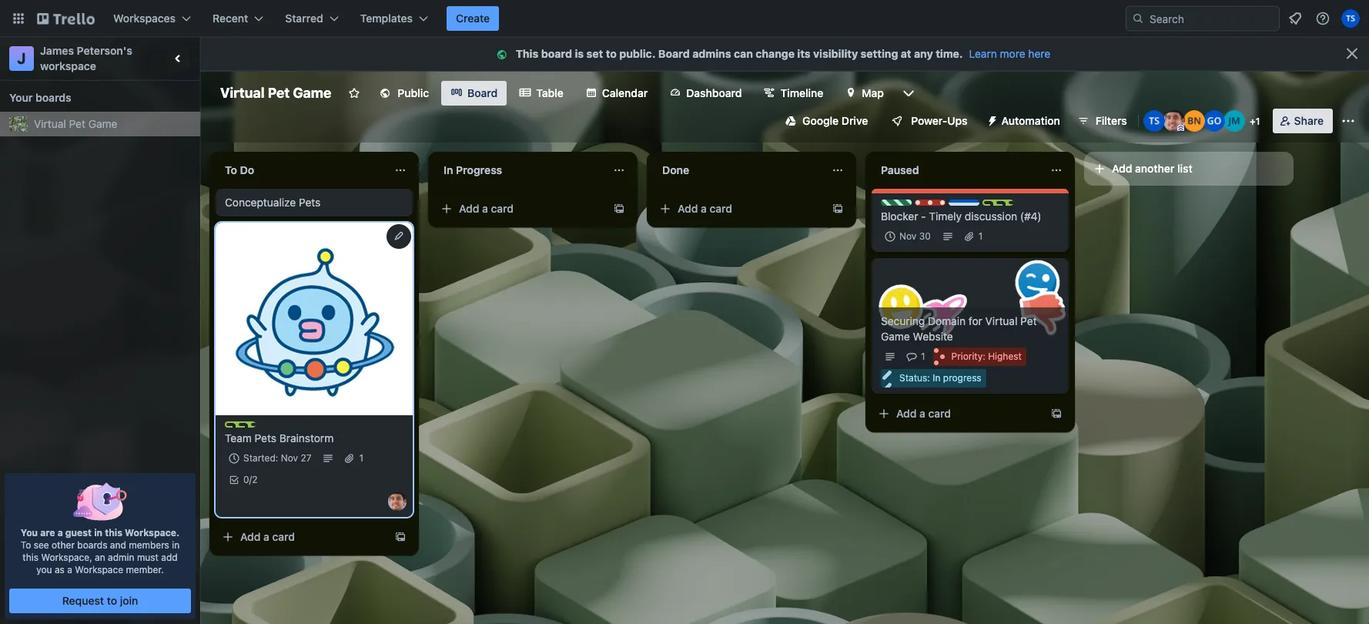 Task type: locate. For each thing, give the bounding box(es) containing it.
workspace
[[75, 564, 123, 576]]

1 vertical spatial virtual
[[34, 117, 66, 130]]

jeremy miller (jeremymiller198) image
[[1224, 110, 1246, 132]]

status : in progress
[[900, 372, 982, 384]]

1 horizontal spatial blocker
[[931, 200, 964, 211]]

j
[[17, 49, 26, 67]]

1 vertical spatial pets
[[255, 431, 277, 445]]

1 vertical spatial tara schultz (taraschultz7) image
[[1144, 110, 1166, 132]]

1 horizontal spatial game
[[293, 85, 332, 101]]

request
[[62, 594, 104, 607]]

0 horizontal spatial blocker
[[881, 210, 919, 223]]

30
[[920, 230, 931, 242]]

back to home image
[[37, 6, 95, 31]]

virtual pet game link
[[34, 116, 191, 132]]

in up 'add'
[[172, 539, 180, 551]]

add a card
[[459, 202, 514, 215], [678, 202, 733, 215], [897, 407, 952, 420], [240, 530, 295, 543]]

this down see
[[23, 552, 39, 563]]

1 horizontal spatial boards
[[77, 539, 107, 551]]

add for paused
[[897, 407, 917, 420]]

Done text field
[[653, 158, 823, 183]]

table
[[536, 86, 564, 99]]

learn more here link
[[964, 47, 1051, 60]]

0 horizontal spatial game
[[88, 117, 117, 130]]

0 vertical spatial pet
[[268, 85, 290, 101]]

1 vertical spatial virtual pet game
[[34, 117, 117, 130]]

templates
[[360, 12, 413, 25]]

see
[[34, 539, 49, 551]]

1
[[1256, 116, 1261, 127], [979, 230, 983, 242], [922, 351, 926, 362], [359, 452, 364, 464]]

0 vertical spatial tara schultz (taraschultz7) image
[[1342, 9, 1361, 28]]

set
[[587, 47, 604, 60]]

1 vertical spatial in
[[933, 372, 941, 384]]

a for 'add a card' 'button' related to to do
[[264, 530, 270, 543]]

to right set at top
[[606, 47, 617, 60]]

add a card button for paused
[[872, 401, 1045, 426]]

add down 0 / 2
[[240, 530, 261, 543]]

to down the you
[[21, 539, 31, 551]]

blocker - timely discussion (#4)
[[881, 210, 1042, 223]]

board left table link on the top of the page
[[468, 86, 498, 99]]

0 vertical spatial james peterson (jamespeterson93) image
[[1164, 110, 1186, 132]]

1 horizontal spatial :
[[983, 351, 986, 362]]

1 horizontal spatial this
[[105, 527, 123, 539]]

1 vertical spatial this
[[23, 552, 39, 563]]

virtual inside board name text field
[[220, 85, 265, 101]]

create from template… image
[[832, 203, 844, 215], [1051, 408, 1063, 420]]

0 vertical spatial create from template… image
[[613, 203, 626, 215]]

do
[[240, 163, 254, 176]]

peterson's
[[77, 44, 132, 57]]

this
[[105, 527, 123, 539], [23, 552, 39, 563]]

color: bold lime, title: "team task" element
[[225, 421, 287, 433]]

as
[[55, 564, 65, 576]]

add a card down done
[[678, 202, 733, 215]]

dashboard
[[687, 86, 742, 99]]

virtual down your boards
[[34, 117, 66, 130]]

board
[[659, 47, 690, 60], [468, 86, 498, 99]]

sm image inside "automation" button
[[981, 109, 1002, 130]]

public.
[[620, 47, 656, 60]]

0 vertical spatial virtual pet game
[[220, 85, 332, 101]]

tara schultz (taraschultz7) image left this member is an admin of this board. icon
[[1144, 110, 1166, 132]]

to left join
[[107, 594, 117, 607]]

boards up an
[[77, 539, 107, 551]]

color: bold lime, title: none image
[[983, 200, 1014, 206]]

0 vertical spatial pets
[[299, 196, 321, 209]]

1 vertical spatial game
[[88, 117, 117, 130]]

1 horizontal spatial create from template… image
[[613, 203, 626, 215]]

1 horizontal spatial pets
[[299, 196, 321, 209]]

pet
[[268, 85, 290, 101], [69, 117, 85, 130], [1021, 314, 1037, 327]]

show menu image
[[1341, 113, 1357, 129]]

this
[[516, 47, 539, 60]]

2 vertical spatial pet
[[1021, 314, 1037, 327]]

2 vertical spatial virtual
[[986, 314, 1018, 327]]

workspaces
[[113, 12, 176, 25]]

add another list button
[[1085, 152, 1294, 186]]

create from template… image for 'add a card' 'button' associated with paused
[[1051, 408, 1063, 420]]

public button
[[370, 81, 438, 106]]

join
[[120, 594, 138, 607]]

0 horizontal spatial in
[[444, 163, 453, 176]]

0 horizontal spatial create from template… image
[[832, 203, 844, 215]]

task
[[267, 421, 287, 433]]

1 horizontal spatial tara schultz (taraschultz7) image
[[1342, 9, 1361, 28]]

create from template… image for 'add a card' 'button' under done text box on the top
[[832, 203, 844, 215]]

1 horizontal spatial virtual pet game
[[220, 85, 332, 101]]

search image
[[1133, 12, 1145, 25]]

ben nelson (bennelson96) image
[[1184, 110, 1206, 132]]

add a card down 2
[[240, 530, 295, 543]]

nov left the 27
[[281, 452, 298, 464]]

table link
[[510, 81, 573, 106]]

2
[[252, 474, 258, 485]]

1 horizontal spatial create from template… image
[[1051, 408, 1063, 420]]

virtual down recent dropdown button
[[220, 85, 265, 101]]

add down status
[[897, 407, 917, 420]]

0 vertical spatial board
[[659, 47, 690, 60]]

team
[[240, 421, 264, 433], [225, 431, 252, 445]]

in progress
[[444, 163, 503, 176]]

pet down laugh image
[[1021, 314, 1037, 327]]

0 vertical spatial in
[[94, 527, 103, 539]]

sm image down create 'button'
[[495, 47, 516, 62]]

pets up started:
[[255, 431, 277, 445]]

discussion
[[965, 210, 1018, 223]]

create from template… image for to do
[[394, 531, 407, 543]]

goal
[[897, 200, 917, 211]]

this board is set to public. board admins can change its visibility setting at any time. learn more here
[[516, 47, 1051, 60]]

0 horizontal spatial james peterson (jamespeterson93) image
[[388, 492, 407, 511]]

1 horizontal spatial board
[[659, 47, 690, 60]]

virtual pet game
[[220, 85, 332, 101], [34, 117, 117, 130]]

pet down the your boards with 1 items element
[[69, 117, 85, 130]]

0 vertical spatial to
[[225, 163, 237, 176]]

1 vertical spatial :
[[928, 372, 931, 384]]

workspace,
[[41, 552, 92, 563]]

a for 'add a card' 'button' associated with paused
[[920, 407, 926, 420]]

2 vertical spatial game
[[881, 330, 911, 343]]

1 horizontal spatial sm image
[[981, 109, 1002, 130]]

boards
[[35, 91, 71, 104], [77, 539, 107, 551]]

add a card down progress
[[459, 202, 514, 215]]

virtual
[[220, 85, 265, 101], [34, 117, 66, 130], [986, 314, 1018, 327]]

share button
[[1273, 109, 1334, 133]]

in
[[444, 163, 453, 176], [933, 372, 941, 384]]

visibility
[[814, 47, 858, 60]]

virtual inside 'securing domain for virtual pet game website'
[[986, 314, 1018, 327]]

1 vertical spatial to
[[107, 594, 117, 607]]

nov
[[900, 230, 917, 242], [281, 452, 298, 464]]

1 vertical spatial pet
[[69, 117, 85, 130]]

: left progress
[[928, 372, 931, 384]]

to left do
[[225, 163, 237, 176]]

color: blue, title: "fyi" element
[[949, 200, 980, 211]]

nov left 30
[[900, 230, 917, 242]]

1 vertical spatial to
[[21, 539, 31, 551]]

0 horizontal spatial pet
[[69, 117, 85, 130]]

add a card for paused
[[897, 407, 952, 420]]

0 horizontal spatial this
[[23, 552, 39, 563]]

board down primary element
[[659, 47, 690, 60]]

securing domain for virtual pet game website link
[[881, 314, 1060, 344]]

conceptualize pets link
[[225, 195, 404, 210]]

0 vertical spatial sm image
[[495, 47, 516, 62]]

tara schultz (taraschultz7) image
[[1342, 9, 1361, 28], [1144, 110, 1166, 132]]

27
[[301, 452, 312, 464]]

workspace.
[[125, 527, 180, 539]]

1 vertical spatial nov
[[281, 452, 298, 464]]

game down securing
[[881, 330, 911, 343]]

boards right your
[[35, 91, 71, 104]]

0 horizontal spatial virtual pet game
[[34, 117, 117, 130]]

public
[[398, 86, 429, 99]]

google drive icon image
[[786, 116, 797, 126]]

laugh image
[[1010, 255, 1065, 310]]

you are a guest in this workspace. to see other boards and members in this workspace, an admin must add you as a workspace member.
[[21, 527, 180, 576]]

team left task
[[240, 421, 264, 433]]

is
[[575, 47, 584, 60]]

0 horizontal spatial pets
[[255, 431, 277, 445]]

0 horizontal spatial virtual
[[34, 117, 66, 130]]

pets inside team task team pets brainstorm
[[255, 431, 277, 445]]

sm image right ups
[[981, 109, 1002, 130]]

0 horizontal spatial boards
[[35, 91, 71, 104]]

card
[[491, 202, 514, 215], [710, 202, 733, 215], [929, 407, 952, 420], [272, 530, 295, 543]]

0 vertical spatial :
[[983, 351, 986, 362]]

0 vertical spatial virtual
[[220, 85, 265, 101]]

1 vertical spatial board
[[468, 86, 498, 99]]

0 horizontal spatial :
[[928, 372, 931, 384]]

primary element
[[0, 0, 1370, 37]]

1 vertical spatial create from template… image
[[1051, 408, 1063, 420]]

gary orlando (garyorlando) image
[[1204, 110, 1226, 132]]

1 vertical spatial sm image
[[981, 109, 1002, 130]]

in right guest
[[94, 527, 103, 539]]

add a card button down 2
[[216, 525, 388, 549]]

0
[[243, 474, 249, 485]]

1 vertical spatial in
[[172, 539, 180, 551]]

recent button
[[203, 6, 273, 31]]

to inside button
[[107, 594, 117, 607]]

/
[[249, 474, 252, 485]]

workspace navigation collapse icon image
[[168, 48, 190, 69]]

dashboard link
[[661, 81, 752, 106]]

add a card for to do
[[240, 530, 295, 543]]

0 horizontal spatial to
[[21, 539, 31, 551]]

add a card button down progress
[[872, 401, 1045, 426]]

0 horizontal spatial to
[[107, 594, 117, 607]]

your
[[9, 91, 33, 104]]

add down the in progress
[[459, 202, 480, 215]]

edit card image
[[393, 230, 405, 242]]

1 down website
[[922, 351, 926, 362]]

james peterson's workspace
[[40, 44, 135, 72]]

game
[[293, 85, 332, 101], [88, 117, 117, 130], [881, 330, 911, 343]]

2 horizontal spatial virtual
[[986, 314, 1018, 327]]

sm image for automation
[[981, 109, 1002, 130]]

0 vertical spatial create from template… image
[[832, 203, 844, 215]]

timeline
[[781, 86, 824, 99]]

: left highest
[[983, 351, 986, 362]]

add left another at the top
[[1113, 162, 1133, 175]]

1 horizontal spatial virtual
[[220, 85, 265, 101]]

1 horizontal spatial james peterson (jamespeterson93) image
[[1164, 110, 1186, 132]]

1 horizontal spatial to
[[606, 47, 617, 60]]

0 horizontal spatial sm image
[[495, 47, 516, 62]]

virtual right for on the right bottom of the page
[[986, 314, 1018, 327]]

james peterson (jamespeterson93) image
[[1164, 110, 1186, 132], [388, 492, 407, 511]]

2 horizontal spatial game
[[881, 330, 911, 343]]

add a card button down in progress text box
[[435, 196, 607, 221]]

request to join
[[62, 594, 138, 607]]

1 horizontal spatial pet
[[268, 85, 290, 101]]

color: red, title: "blocker" element
[[915, 200, 964, 211]]

1 vertical spatial create from template… image
[[394, 531, 407, 543]]

starred button
[[276, 6, 348, 31]]

your boards with 1 items element
[[9, 89, 183, 107]]

sm image
[[495, 47, 516, 62], [981, 109, 1002, 130]]

in left progress
[[444, 163, 453, 176]]

add a card for in progress
[[459, 202, 514, 215]]

request to join button
[[9, 589, 191, 613]]

create from template… image
[[613, 203, 626, 215], [394, 531, 407, 543]]

pet left star or unstar board image
[[268, 85, 290, 101]]

blocker for blocker fyi
[[931, 200, 964, 211]]

add
[[161, 552, 178, 563]]

tara schultz (taraschultz7) image right open information menu image
[[1342, 9, 1361, 28]]

setting
[[861, 47, 899, 60]]

1 vertical spatial boards
[[77, 539, 107, 551]]

1 down team pets brainstorm link
[[359, 452, 364, 464]]

0 vertical spatial in
[[444, 163, 453, 176]]

0 vertical spatial boards
[[35, 91, 71, 104]]

in right status
[[933, 372, 941, 384]]

a for 'add a card' 'button' under done text box on the top
[[701, 202, 707, 215]]

automation button
[[981, 109, 1070, 133]]

0 vertical spatial nov
[[900, 230, 917, 242]]

to
[[606, 47, 617, 60], [107, 594, 117, 607]]

game left star or unstar board image
[[293, 85, 332, 101]]

1 horizontal spatial in
[[933, 372, 941, 384]]

1 horizontal spatial to
[[225, 163, 237, 176]]

1 horizontal spatial nov
[[900, 230, 917, 242]]

map link
[[836, 81, 894, 106]]

game down the your boards with 1 items element
[[88, 117, 117, 130]]

highest
[[989, 351, 1022, 362]]

0 horizontal spatial create from template… image
[[394, 531, 407, 543]]

To Do text field
[[216, 158, 385, 183]]

0 vertical spatial game
[[293, 85, 332, 101]]

and
[[110, 539, 126, 551]]

pets down the to do text box at top left
[[299, 196, 321, 209]]

member.
[[126, 564, 164, 576]]

add a card down status
[[897, 407, 952, 420]]

add a card button for to do
[[216, 525, 388, 549]]

team pets brainstorm link
[[225, 431, 404, 446]]

team up started:
[[225, 431, 252, 445]]

-
[[922, 210, 927, 223]]

2 horizontal spatial pet
[[1021, 314, 1037, 327]]

in
[[94, 527, 103, 539], [172, 539, 180, 551]]

priority : highest
[[952, 351, 1022, 362]]

this up and
[[105, 527, 123, 539]]

brainstorm
[[279, 431, 334, 445]]



Task type: describe. For each thing, give the bounding box(es) containing it.
power-ups button
[[881, 109, 977, 133]]

0 / 2
[[243, 474, 258, 485]]

star or unstar board image
[[349, 87, 361, 99]]

create button
[[447, 6, 499, 31]]

for
[[969, 314, 983, 327]]

board
[[541, 47, 573, 60]]

you
[[36, 564, 52, 576]]

james
[[40, 44, 74, 57]]

any
[[915, 47, 934, 60]]

your boards
[[9, 91, 71, 104]]

boards inside you are a guest in this workspace. to see other boards and members in this workspace, an admin must add you as a workspace member.
[[77, 539, 107, 551]]

1 horizontal spatial in
[[172, 539, 180, 551]]

add for to do
[[240, 530, 261, 543]]

recent
[[213, 12, 248, 25]]

you
[[21, 527, 38, 539]]

add inside add another list "button"
[[1113, 162, 1133, 175]]

to do
[[225, 163, 254, 176]]

0 vertical spatial to
[[606, 47, 617, 60]]

fyi
[[965, 200, 979, 211]]

conceptualize pets
[[225, 196, 321, 209]]

: for status
[[928, 372, 931, 384]]

calendar link
[[576, 81, 657, 106]]

blocker for blocker - timely discussion (#4)
[[881, 210, 919, 223]]

1 vertical spatial james peterson (jamespeterson93) image
[[388, 492, 407, 511]]

in inside text box
[[444, 163, 453, 176]]

add down done
[[678, 202, 698, 215]]

started:
[[243, 452, 278, 464]]

Search field
[[1145, 7, 1280, 30]]

map
[[863, 86, 885, 99]]

virtual pet game inside board name text field
[[220, 85, 332, 101]]

priority
[[952, 351, 983, 362]]

conceptualize
[[225, 196, 296, 209]]

timeline link
[[755, 81, 833, 106]]

1 right jeremy miller (jeremymiller198) image
[[1256, 116, 1261, 127]]

status
[[900, 372, 928, 384]]

this member is an admin of this board. image
[[1178, 125, 1185, 132]]

more
[[1001, 47, 1026, 60]]

0 horizontal spatial nov
[[281, 452, 298, 464]]

pets inside 'link'
[[299, 196, 321, 209]]

create
[[456, 12, 490, 25]]

blocker - timely discussion (#4) link
[[881, 209, 1060, 224]]

starred
[[285, 12, 323, 25]]

filters button
[[1073, 109, 1132, 133]]

share
[[1295, 114, 1324, 127]]

domain
[[928, 314, 966, 327]]

nov inside checkbox
[[900, 230, 917, 242]]

started: nov 27
[[243, 452, 312, 464]]

admins
[[693, 47, 732, 60]]

power-
[[912, 114, 948, 127]]

virtual inside virtual pet game link
[[34, 117, 66, 130]]

card for paused
[[929, 407, 952, 420]]

drive
[[842, 114, 869, 127]]

securing
[[881, 314, 926, 327]]

: for priority
[[983, 351, 986, 362]]

0 horizontal spatial in
[[94, 527, 103, 539]]

Nov 30 checkbox
[[881, 227, 936, 246]]

a for 'add a card' 'button' associated with in progress
[[482, 202, 488, 215]]

0 horizontal spatial tara schultz (taraschultz7) image
[[1144, 110, 1166, 132]]

blocker fyi
[[931, 200, 979, 211]]

google
[[803, 114, 839, 127]]

(#4)
[[1021, 210, 1042, 223]]

automation
[[1002, 114, 1061, 127]]

pet inside board name text field
[[268, 85, 290, 101]]

its
[[798, 47, 811, 60]]

color: green, title: "goal" element
[[881, 200, 917, 211]]

nov 30
[[900, 230, 931, 242]]

0 notifications image
[[1287, 9, 1305, 28]]

progress
[[944, 372, 982, 384]]

create from template… image for in progress
[[613, 203, 626, 215]]

add for in progress
[[459, 202, 480, 215]]

guest
[[65, 527, 92, 539]]

team task team pets brainstorm
[[225, 421, 334, 445]]

power-ups
[[912, 114, 968, 127]]

In Progress text field
[[435, 158, 604, 183]]

templates button
[[351, 6, 438, 31]]

to inside text box
[[225, 163, 237, 176]]

workspace
[[40, 59, 96, 72]]

customize views image
[[902, 86, 917, 101]]

Paused text field
[[872, 158, 1042, 183]]

Board name text field
[[213, 81, 339, 106]]

an
[[95, 552, 105, 563]]

game inside 'securing domain for virtual pet game website'
[[881, 330, 911, 343]]

done
[[663, 163, 690, 176]]

can
[[734, 47, 753, 60]]

workspaces button
[[104, 6, 200, 31]]

card for to do
[[272, 530, 295, 543]]

calendar
[[602, 86, 648, 99]]

sm image for this board is set to public. board admins can change its visibility setting at any time.
[[495, 47, 516, 62]]

pet inside 'securing domain for virtual pet game website'
[[1021, 314, 1037, 327]]

at
[[901, 47, 912, 60]]

0 horizontal spatial board
[[468, 86, 498, 99]]

another
[[1136, 162, 1175, 175]]

other
[[52, 539, 75, 551]]

are
[[40, 527, 55, 539]]

to inside you are a guest in this workspace. to see other boards and members in this workspace, an admin must add you as a workspace member.
[[21, 539, 31, 551]]

add a card button for in progress
[[435, 196, 607, 221]]

learn
[[970, 47, 998, 60]]

here
[[1029, 47, 1051, 60]]

ups
[[948, 114, 968, 127]]

open information menu image
[[1316, 11, 1331, 26]]

add a card button down done text box on the top
[[653, 196, 826, 221]]

members
[[129, 539, 169, 551]]

securing domain for virtual pet game website
[[881, 314, 1037, 343]]

card for in progress
[[491, 202, 514, 215]]

+
[[1250, 116, 1256, 127]]

timely
[[930, 210, 962, 223]]

game inside board name text field
[[293, 85, 332, 101]]

must
[[137, 552, 159, 563]]

google drive button
[[777, 109, 878, 133]]

0 vertical spatial this
[[105, 527, 123, 539]]

paused
[[881, 163, 920, 176]]

1 down blocker - timely discussion (#4) link
[[979, 230, 983, 242]]

admin
[[108, 552, 134, 563]]



Task type: vqa. For each thing, say whether or not it's contained in the screenshot.
Jeremy Miller (jeremymiller198) 'image'
yes



